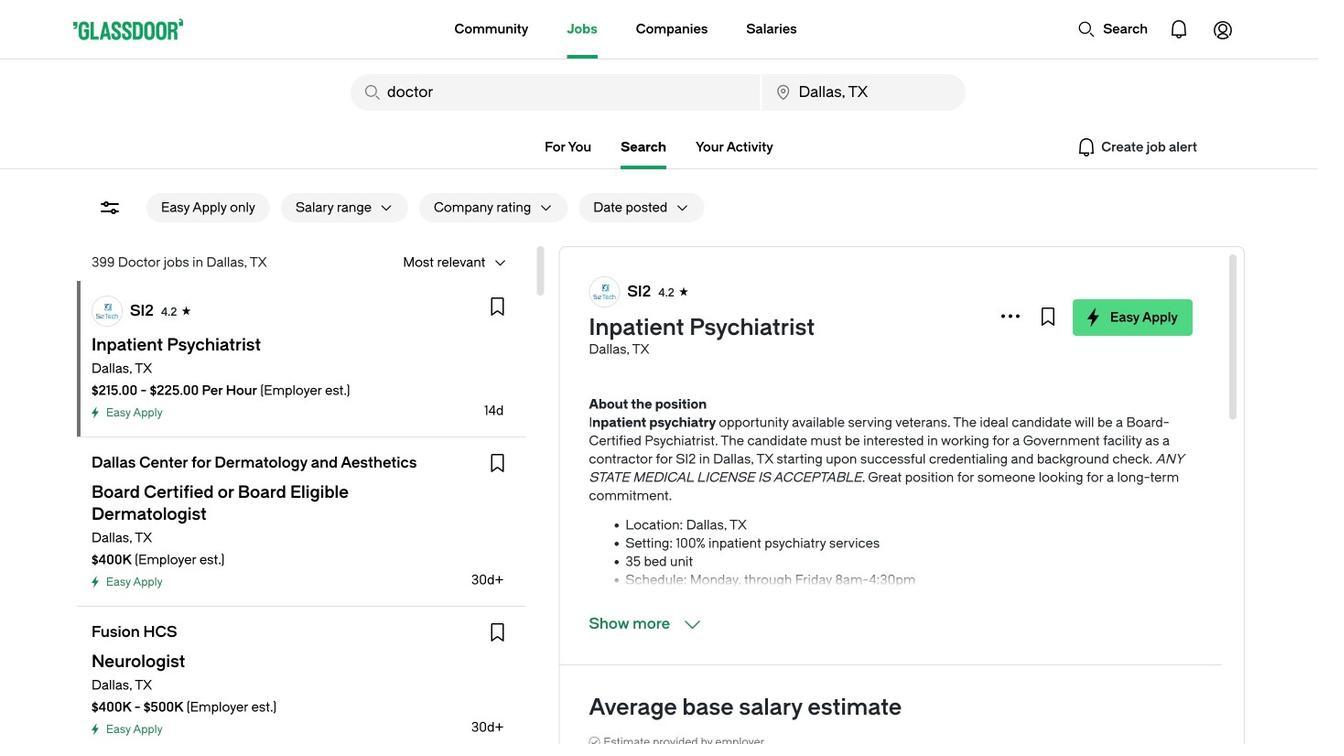 Task type: locate. For each thing, give the bounding box(es) containing it.
none field search location
[[762, 74, 966, 111]]

1 none field from the left
[[351, 74, 760, 111]]

si2 logo image inside jobs list element
[[92, 297, 122, 326]]

2 none field from the left
[[762, 74, 966, 111]]

0 horizontal spatial si2 logo image
[[92, 297, 122, 326]]

Search keyword field
[[351, 74, 760, 111]]

1 horizontal spatial none field
[[762, 74, 966, 111]]

None field
[[351, 74, 760, 111], [762, 74, 966, 111]]

lottie animation container image
[[381, 0, 455, 57], [381, 0, 455, 57], [1157, 7, 1201, 51], [1201, 7, 1245, 51], [1201, 7, 1245, 51], [1078, 20, 1096, 38], [1078, 20, 1096, 38]]

0 horizontal spatial none field
[[351, 74, 760, 111]]

si2 logo image
[[590, 277, 619, 307], [92, 297, 122, 326]]

jobs list element
[[77, 281, 526, 744]]

none field search keyword
[[351, 74, 760, 111]]



Task type: vqa. For each thing, say whether or not it's contained in the screenshot.
Search location field
yes



Task type: describe. For each thing, give the bounding box(es) containing it.
open filter menu image
[[99, 197, 121, 219]]

Search location field
[[762, 74, 966, 111]]

1 horizontal spatial si2 logo image
[[590, 277, 619, 307]]

lottie animation container image
[[1157, 7, 1201, 51]]



